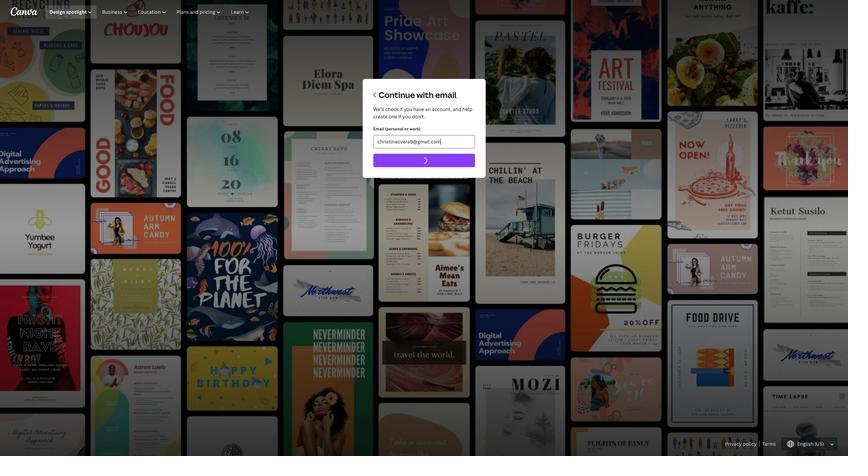 Task type: locate. For each thing, give the bounding box(es) containing it.
julie@example.com text field
[[378, 135, 471, 148]]

top level navigation element
[[45, 5, 255, 19]]



Task type: vqa. For each thing, say whether or not it's contained in the screenshot.
Top Level Navigation element
yes



